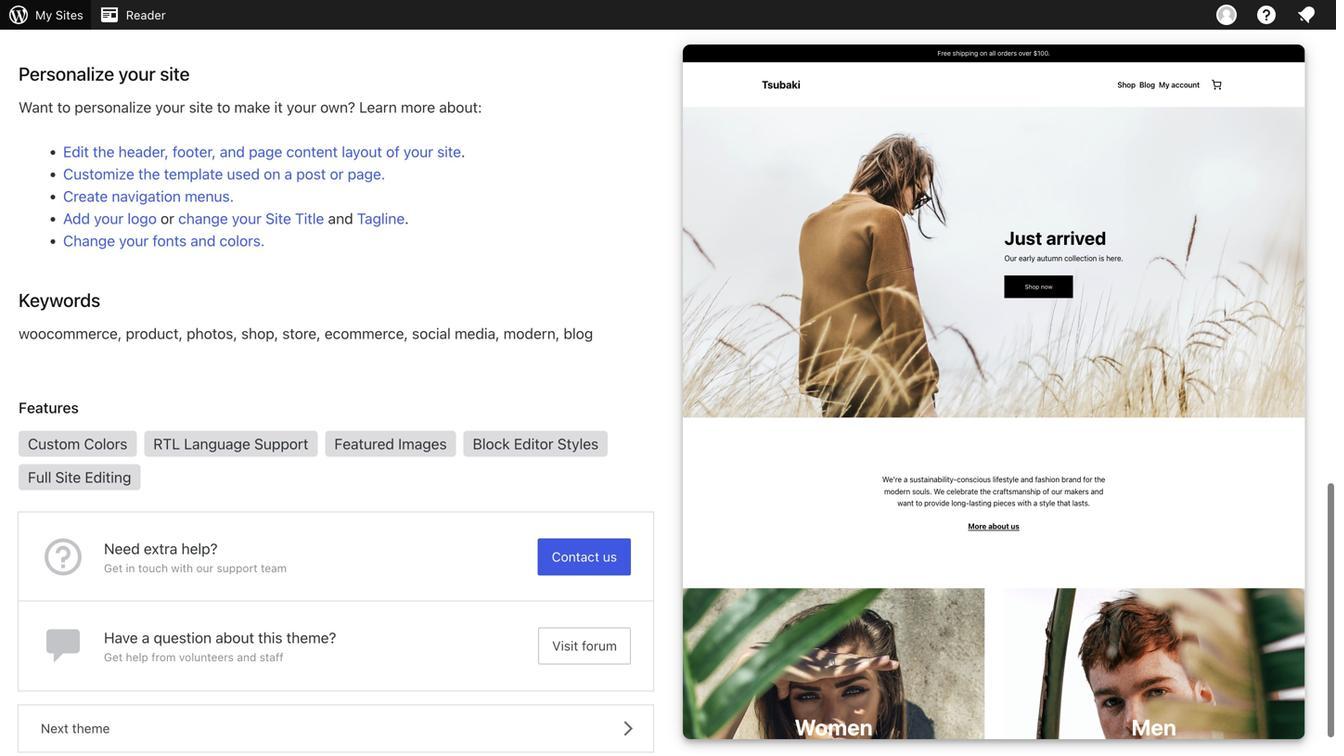 Task type: describe. For each thing, give the bounding box(es) containing it.
full site editing
[[28, 469, 131, 487]]

0 vertical spatial site
[[160, 63, 190, 85]]

learn
[[359, 99, 397, 116]]

our
[[196, 562, 214, 575]]

2 to from the left
[[217, 99, 230, 116]]

my
[[35, 8, 52, 22]]

0 vertical spatial or
[[330, 165, 344, 183]]

touch
[[138, 562, 168, 575]]

title
[[295, 210, 324, 228]]

manage your notifications image
[[1296, 4, 1318, 26]]

featured images link
[[325, 431, 456, 457]]

1 vertical spatial site
[[189, 99, 213, 116]]

media,
[[455, 325, 500, 343]]

want to personalize your site to make it your own? learn more about:
[[19, 99, 482, 116]]

about
[[216, 630, 254, 647]]

edit the header, footer, and page content layout of your site link
[[63, 143, 461, 161]]

need
[[104, 540, 140, 558]]

your down logo
[[119, 232, 149, 250]]

sites
[[56, 8, 83, 22]]

custom
[[28, 435, 80, 453]]

contact us link
[[538, 539, 631, 576]]

a inside the edit the header, footer, and page content layout of your site . customize the template used on a post or page. create navigation menus. add your logo or change your site title and tagline . change your fonts and colors.
[[285, 165, 292, 183]]

on
[[264, 165, 281, 183]]

personalize
[[19, 63, 114, 85]]

help image
[[1256, 4, 1278, 26]]

footer,
[[173, 143, 216, 161]]

about:
[[439, 99, 482, 116]]

theme?
[[287, 630, 336, 647]]

reader link
[[91, 0, 173, 30]]

and right title
[[328, 210, 353, 228]]

us
[[603, 550, 617, 565]]

edit
[[63, 143, 89, 161]]

support
[[254, 435, 309, 453]]

of
[[386, 143, 400, 161]]

rtl
[[153, 435, 180, 453]]

from
[[151, 651, 176, 664]]

make
[[234, 99, 271, 116]]

features
[[19, 399, 79, 417]]

header,
[[119, 143, 169, 161]]

support
[[217, 562, 258, 575]]

block editor styles
[[473, 435, 599, 453]]

blog
[[564, 325, 593, 343]]

question
[[154, 630, 212, 647]]

tagline link
[[357, 210, 405, 228]]

used
[[227, 165, 260, 183]]

have
[[104, 630, 138, 647]]

editing
[[85, 469, 131, 487]]

extra
[[144, 540, 178, 558]]

0 horizontal spatial the
[[93, 143, 115, 161]]

your right 'of'
[[404, 143, 433, 161]]

images
[[398, 435, 447, 453]]

your up the footer,
[[155, 99, 185, 116]]

own?
[[320, 99, 355, 116]]

change your fonts and colors. link
[[63, 232, 265, 250]]

create navigation menus. link
[[63, 188, 234, 205]]

contact us
[[552, 550, 617, 565]]

forum
[[582, 639, 617, 654]]

1 to from the left
[[57, 99, 71, 116]]

colors
[[84, 435, 127, 453]]

staff
[[260, 651, 284, 664]]

contact
[[552, 550, 600, 565]]

tagline
[[357, 210, 405, 228]]

block
[[473, 435, 510, 453]]

your up personalize
[[119, 63, 156, 85]]

menus.
[[185, 188, 234, 205]]

volunteers
[[179, 651, 234, 664]]

your up 'change'
[[94, 210, 124, 228]]

store,
[[282, 325, 321, 343]]

site inside the edit the header, footer, and page content layout of your site . customize the template used on a post or page. create navigation menus. add your logo or change your site title and tagline . change your fonts and colors.
[[266, 210, 291, 228]]

0 horizontal spatial or
[[161, 210, 175, 228]]

rtl language support
[[153, 435, 309, 453]]

visit
[[553, 639, 579, 654]]

help
[[126, 651, 148, 664]]

page
[[249, 143, 283, 161]]

custom colors link
[[19, 431, 137, 457]]

modern,
[[504, 325, 560, 343]]

create
[[63, 188, 108, 205]]

site inside the edit the header, footer, and page content layout of your site . customize the template used on a post or page. create navigation menus. add your logo or change your site title and tagline . change your fonts and colors.
[[437, 143, 461, 161]]

and inside 'have a question about this theme? get help from volunteers and staff'
[[237, 651, 257, 664]]

featured
[[335, 435, 395, 453]]

personalize your site
[[19, 63, 190, 85]]

social
[[412, 325, 451, 343]]

full
[[28, 469, 51, 487]]

1 vertical spatial .
[[405, 210, 409, 228]]



Task type: locate. For each thing, give the bounding box(es) containing it.
post
[[296, 165, 326, 183]]

next theme
[[41, 721, 110, 737]]

ecommerce,
[[325, 325, 408, 343]]

my profile image
[[1217, 5, 1237, 25]]

and down change
[[191, 232, 216, 250]]

get left in
[[104, 562, 123, 575]]

rtl language support link
[[144, 431, 318, 457]]

.
[[461, 143, 466, 161], [405, 210, 409, 228]]

to left make
[[217, 99, 230, 116]]

and up customize the template used on a post or page. link
[[220, 143, 245, 161]]

logo
[[128, 210, 157, 228]]

or
[[330, 165, 344, 183], [161, 210, 175, 228]]

get inside need extra help? get in touch with our support team
[[104, 562, 123, 575]]

0 vertical spatial .
[[461, 143, 466, 161]]

site right full
[[55, 469, 81, 487]]

need extra help? get in touch with our support team
[[104, 540, 287, 575]]

product,
[[126, 325, 183, 343]]

0 vertical spatial the
[[93, 143, 115, 161]]

shop,
[[241, 325, 279, 343]]

personalize
[[75, 99, 152, 116]]

or right 'post'
[[330, 165, 344, 183]]

your
[[119, 63, 156, 85], [155, 99, 185, 116], [287, 99, 316, 116], [404, 143, 433, 161], [94, 210, 124, 228], [232, 210, 262, 228], [119, 232, 149, 250]]

customize
[[63, 165, 134, 183]]

0 vertical spatial site
[[266, 210, 291, 228]]

and
[[220, 143, 245, 161], [328, 210, 353, 228], [191, 232, 216, 250], [237, 651, 257, 664]]

get down have
[[104, 651, 123, 664]]

want
[[19, 99, 53, 116]]

1 vertical spatial site
[[55, 469, 81, 487]]

custom colors
[[28, 435, 127, 453]]

next
[[41, 721, 69, 737]]

reader
[[126, 8, 166, 22]]

template
[[164, 165, 223, 183]]

more
[[401, 99, 435, 116]]

customize the template used on a post or page. link
[[63, 165, 386, 183]]

a
[[285, 165, 292, 183], [142, 630, 150, 647]]

change your site title link
[[178, 210, 324, 228]]

2 vertical spatial site
[[437, 143, 461, 161]]

styles
[[558, 435, 599, 453]]

visit forum
[[553, 639, 617, 654]]

it
[[274, 99, 283, 116]]

woocommerce, product, photos, shop, store, ecommerce, social media, modern, blog
[[19, 325, 593, 343]]

0 horizontal spatial a
[[142, 630, 150, 647]]

get inside 'have a question about this theme? get help from volunteers and staff'
[[104, 651, 123, 664]]

site down about:
[[437, 143, 461, 161]]

in
[[126, 562, 135, 575]]

layout
[[342, 143, 382, 161]]

1 get from the top
[[104, 562, 123, 575]]

0 horizontal spatial site
[[55, 469, 81, 487]]

and down about
[[237, 651, 257, 664]]

your up colors.
[[232, 210, 262, 228]]

content
[[286, 143, 338, 161]]

0 horizontal spatial to
[[57, 99, 71, 116]]

your right it
[[287, 99, 316, 116]]

navigation
[[112, 188, 181, 205]]

page.
[[348, 165, 386, 183]]

help?
[[181, 540, 218, 558]]

my sites
[[35, 8, 83, 22]]

site left title
[[266, 210, 291, 228]]

woocommerce,
[[19, 325, 122, 343]]

editor
[[514, 435, 554, 453]]

block editor styles link
[[464, 431, 608, 457]]

a inside 'have a question about this theme? get help from volunteers and staff'
[[142, 630, 150, 647]]

the up create navigation menus. link
[[138, 165, 160, 183]]

1 horizontal spatial or
[[330, 165, 344, 183]]

site up the footer,
[[189, 99, 213, 116]]

0 vertical spatial a
[[285, 165, 292, 183]]

team
[[261, 562, 287, 575]]

site
[[266, 210, 291, 228], [55, 469, 81, 487]]

1 vertical spatial or
[[161, 210, 175, 228]]

a right on
[[285, 165, 292, 183]]

1 vertical spatial a
[[142, 630, 150, 647]]

have a question about this theme? get help from volunteers and staff
[[104, 630, 336, 664]]

with
[[171, 562, 193, 575]]

0 vertical spatial get
[[104, 562, 123, 575]]

fonts
[[153, 232, 187, 250]]

1 horizontal spatial .
[[461, 143, 466, 161]]

1 vertical spatial the
[[138, 165, 160, 183]]

1 horizontal spatial site
[[266, 210, 291, 228]]

add your logo link
[[63, 210, 157, 228]]

site
[[160, 63, 190, 85], [189, 99, 213, 116], [437, 143, 461, 161]]

2 get from the top
[[104, 651, 123, 664]]

1 horizontal spatial to
[[217, 99, 230, 116]]

change
[[63, 232, 115, 250]]

0 horizontal spatial .
[[405, 210, 409, 228]]

visit forum link
[[539, 628, 631, 665]]

language
[[184, 435, 250, 453]]

full site editing link
[[19, 465, 141, 491]]

photos,
[[187, 325, 237, 343]]

the up customize on the top left
[[93, 143, 115, 161]]

to
[[57, 99, 71, 116], [217, 99, 230, 116]]

featured images
[[335, 435, 447, 453]]

this
[[258, 630, 283, 647]]

to right want at the left top of page
[[57, 99, 71, 116]]

keywords
[[19, 289, 100, 311]]

1 horizontal spatial a
[[285, 165, 292, 183]]

or up fonts
[[161, 210, 175, 228]]

site down reader
[[160, 63, 190, 85]]

next theme link
[[19, 706, 654, 753]]

1 horizontal spatial the
[[138, 165, 160, 183]]

a up help
[[142, 630, 150, 647]]

1 vertical spatial get
[[104, 651, 123, 664]]



Task type: vqa. For each thing, say whether or not it's contained in the screenshot.
right or
yes



